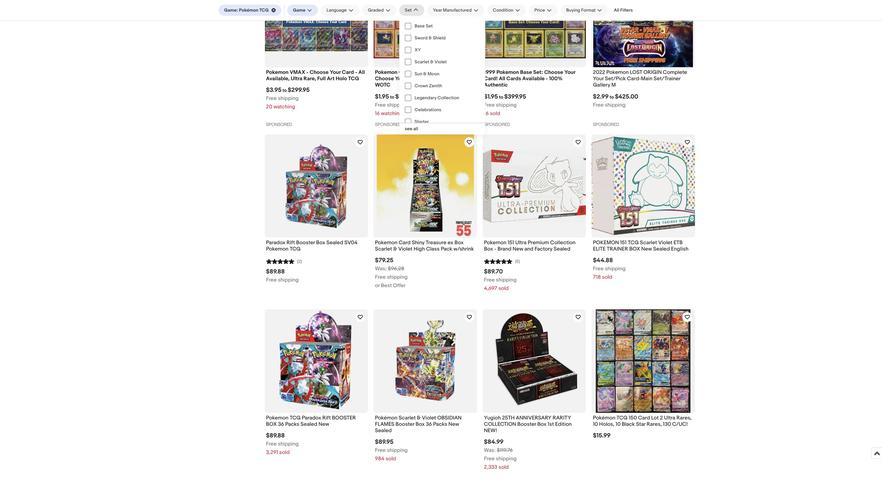 Task type: describe. For each thing, give the bounding box(es) containing it.
set inside the set dropdown button
[[405, 7, 412, 13]]

see all button
[[399, 123, 485, 135]]

1 10 from the left
[[593, 421, 598, 428]]

available
[[522, 75, 545, 82]]

20
[[266, 104, 272, 110]]

base inside base set link
[[415, 23, 425, 29]]

anniversary
[[516, 415, 552, 421]]

paradox inside pokemon tcg paradox rift booster box 36 packs sealed new
[[302, 415, 321, 421]]

box inside pokémon scarlet & violet obsidian flames booster box 36 packs new sealed
[[416, 421, 425, 428]]

crown zenith
[[415, 83, 442, 89]]

rift inside pokemon tcg paradox rift booster box 36 packs sealed new
[[322, 415, 331, 421]]

1999
[[484, 69, 495, 76]]

sealed inside pokemon tcg paradox rift booster box 36 packs sealed new
[[301, 421, 317, 428]]

tap to watch item - pokémon tcg 150 card lot 2 ultra rares, 10 holos, 10 black star rares, 130 c/uc! image
[[682, 312, 692, 322]]

violet inside pokemon card shiny treasure ex box scarlet & violet high class pack w/shrink
[[398, 246, 413, 253]]

& right sun
[[423, 71, 427, 77]]

$2.99 to $425.00 free shipping
[[593, 93, 638, 108]]

paradox inside paradox rift booster box sealed sv04 pokemon tcg
[[266, 239, 285, 246]]

game
[[293, 7, 305, 13]]

free inside $1.95 to $399.95 free shipping 16 watching
[[375, 102, 386, 108]]

free inside $89.88 free shipping 3,291 sold
[[266, 441, 277, 448]]

16 for $1.95 to $399.95 free shipping 16 sold
[[484, 110, 489, 117]]

watching for $3.95
[[273, 104, 295, 110]]

packs inside pokémon scarlet & violet obsidian flames booster box 36 packs new sealed
[[433, 421, 447, 428]]

english
[[671, 246, 688, 253]]

pokemon vmax - choose your card - all available, ultra rare, full art holo tcg image
[[265, 0, 368, 51]]

new!
[[484, 428, 497, 434]]

pokemon inside the 1999 pokemon base set: choose your card! all cards available - 100% authentic
[[497, 69, 519, 76]]

new inside pokémon scarlet & violet obsidian flames booster box 36 packs new sealed
[[448, 421, 459, 428]]

zenith
[[429, 83, 442, 89]]

all inside button
[[614, 7, 619, 13]]

$1.95 for $1.95 to $399.95 free shipping 16 sold
[[484, 93, 498, 100]]

$399.95 for $1.95 to $399.95 free shipping 16 sold
[[504, 93, 526, 100]]

full
[[317, 75, 326, 82]]

sold inside '$1.95 to $399.95 free shipping 16 sold'
[[490, 110, 500, 117]]

box inside paradox rift booster box sealed sv04 pokemon tcg
[[316, 239, 325, 246]]

pokemon tcg paradox rift booster box 36 packs sealed new link
[[266, 415, 367, 430]]

holos,
[[599, 421, 614, 428]]

2 gym from the left
[[442, 69, 454, 76]]

free inside $2.99 to $425.00 free shipping
[[593, 102, 604, 108]]

sv04
[[344, 239, 358, 246]]

scarlet up challenge
[[415, 59, 429, 65]]

free inside $89.70 free shipping 4,697 sold
[[484, 277, 495, 284]]

pokemon inside 2022 pokemon lost origin complete your set/pick card-main set/trainer gallery m
[[606, 69, 629, 76]]

sponsored for $3.95 to $299.95 free shipping 20 watching
[[266, 122, 292, 127]]

was: for $84.99
[[484, 447, 496, 454]]

to for $1.95 to $399.95 free shipping 16 sold
[[499, 94, 503, 100]]

tcg inside pokémon tcg 150 card lot 2 ultra rares, 10 holos, 10 black star rares, 130 c/uc!
[[617, 415, 628, 421]]

shipping inside '$89.88 free shipping'
[[278, 277, 299, 284]]

- inside pokemon gym challenge & gym heroes: choose your card - 100% authentic | wotc
[[420, 75, 423, 82]]

choose inside pokemon gym challenge & gym heroes: choose your card - 100% authentic | wotc
[[375, 75, 394, 82]]

language
[[327, 7, 347, 13]]

box inside pokemon 151 ultra premium collection box - brand new and factory sealed
[[484, 246, 493, 253]]

2 10 from the left
[[616, 421, 621, 428]]

filters
[[620, 7, 633, 13]]

1 horizontal spatial rares,
[[677, 415, 692, 421]]

tap to watch item - pokémon scarlet & violet obsidian flames booster box 36 packs new sealed image
[[464, 312, 474, 322]]

black
[[622, 421, 635, 428]]

tcg inside pokemon vmax - choose your card - all available, ultra rare, full art holo tcg
[[348, 75, 359, 82]]

2022 pokemon lost origin complete your set/pick card-main set/trainer gallery m link
[[593, 69, 694, 90]]

sold for $89.88
[[279, 449, 290, 456]]

sword
[[415, 35, 428, 41]]

etb
[[674, 239, 683, 246]]

& left shield
[[429, 35, 432, 41]]

sun & moon
[[415, 71, 439, 77]]

0 horizontal spatial rares,
[[647, 421, 662, 428]]

new inside pokemon 151 ultra premium collection box - brand new and factory sealed
[[513, 246, 523, 253]]

pokemon 151 tcg scarlet violet etb elite trainer box new sealed english
[[593, 239, 688, 253]]

yugioh 25th anniversary rarity collection booster box 1st edition new! image
[[484, 310, 584, 413]]

shipping inside $44.88 free shipping 718 sold
[[605, 266, 626, 272]]

see
[[405, 126, 412, 132]]

sealed inside pokémon scarlet & violet obsidian flames booster box 36 packs new sealed
[[375, 428, 392, 434]]

violet inside pokémon scarlet & violet obsidian flames booster box 36 packs new sealed
[[422, 415, 436, 421]]

36 inside pokemon tcg paradox rift booster box 36 packs sealed new
[[278, 421, 284, 428]]

your inside 2022 pokemon lost origin complete your set/pick card-main set/trainer gallery m
[[593, 75, 604, 82]]

best
[[381, 283, 392, 289]]

yugioh 25th anniversary rarity collection booster box 1st edition new! link
[[484, 415, 585, 436]]

tap to watch item - paradox rift booster box sealed sv04 pokemon tcg image
[[355, 137, 365, 147]]

legendary collection link
[[399, 92, 485, 104]]

pokemon 151 tcg scarlet violet etb elite trainer box new sealed english link
[[593, 239, 694, 254]]

$89.95
[[375, 439, 394, 446]]

violet inside pokemon 151 tcg scarlet violet etb elite trainer box new sealed english
[[658, 239, 672, 246]]

price button
[[529, 5, 558, 16]]

all
[[413, 126, 418, 132]]

shiny
[[412, 239, 425, 246]]

flames
[[375, 421, 394, 428]]

new inside pokemon tcg paradox rift booster box 36 packs sealed new
[[318, 421, 329, 428]]

free inside $84.99 was: $119.76 free shipping 2,333 sold
[[484, 456, 495, 463]]

buying format button
[[561, 5, 608, 16]]

and
[[524, 246, 533, 253]]

vmax
[[290, 69, 305, 76]]

shipping inside $89.70 free shipping 4,697 sold
[[496, 277, 517, 284]]

pokémon tcg 150 card lot 2 ultra rares, 10 holos, 10 black star rares, 130 c/uc! image
[[596, 310, 691, 413]]

2
[[660, 415, 663, 421]]

tap to watch item - pokemon 151 tcg scarlet violet etb elite trainer box new sealed english image
[[682, 137, 692, 147]]

rare,
[[304, 75, 316, 82]]

tcg right game:
[[259, 7, 269, 13]]

shipping inside $79.25 was: $96.28 free shipping or best offer
[[387, 274, 408, 281]]

pokemon vmax - choose your card - all available, ultra rare, full art holo tcg link
[[266, 69, 367, 84]]

pokemon inside pokemon card shiny treasure ex box scarlet & violet high class pack w/shrink
[[375, 239, 398, 246]]

scarlet & violet
[[415, 59, 447, 65]]

sealed inside pokemon 151 tcg scarlet violet etb elite trainer box new sealed english
[[653, 246, 670, 253]]

scarlet inside pokemon 151 tcg scarlet violet etb elite trainer box new sealed english
[[640, 239, 657, 246]]

sealed inside paradox rift booster box sealed sv04 pokemon tcg
[[326, 239, 343, 246]]

pokemon inside pokemon vmax - choose your card - all available, ultra rare, full art holo tcg
[[266, 69, 289, 76]]

sold for $89.95
[[386, 456, 396, 463]]

starter
[[415, 119, 429, 125]]

pokemon tcg paradox rift booster box 36 packs sealed new image
[[278, 310, 354, 413]]

pokemon inside pokemon 151 ultra premium collection box - brand new and factory sealed
[[484, 239, 506, 246]]

factory
[[535, 246, 552, 253]]

pokemon gym challenge & gym heroes: choose your card - 100% authentic | wotc
[[375, 69, 474, 89]]

2022 pokemon lost origin complete your set/pick card-main set/trainer gallery m
[[593, 69, 687, 89]]

sponsored for $1.95 to $399.95 free shipping 16 watching
[[375, 122, 401, 127]]

sold for $44.88
[[602, 274, 612, 281]]

shipping inside $1.95 to $399.95 free shipping 16 watching
[[387, 102, 408, 108]]

$299.95
[[288, 87, 310, 94]]

watching for $1.95
[[381, 110, 403, 117]]

to for $2.99 to $425.00 free shipping
[[610, 94, 614, 100]]

new inside pokemon 151 tcg scarlet violet etb elite trainer box new sealed english
[[641, 246, 652, 253]]

base set
[[415, 23, 433, 29]]

& inside pokemon gym challenge & gym heroes: choose your card - 100% authentic | wotc
[[437, 69, 441, 76]]

|
[[463, 75, 465, 82]]

shipping inside the "$89.95 free shipping 984 sold"
[[387, 447, 408, 454]]

your inside pokemon gym challenge & gym heroes: choose your card - 100% authentic | wotc
[[395, 75, 406, 82]]

pokémon for pokémon tcg 150 card lot 2 ultra rares, 10 holos, 10 black star rares, 130 c/uc!
[[593, 415, 615, 421]]

yugioh
[[484, 415, 501, 421]]

shipping inside '$1.95 to $399.95 free shipping 16 sold'
[[496, 102, 517, 108]]

2,333
[[484, 464, 497, 471]]

game: pokémon tcg
[[224, 7, 269, 13]]

premium
[[528, 239, 549, 246]]

$89.88 for $89.88 free shipping
[[266, 268, 285, 276]]

see all
[[405, 126, 418, 132]]

151 for trainer
[[620, 239, 627, 246]]

pokémon tcg 150 card lot 2 ultra rares, 10 holos, 10 black star rares, 130 c/uc!
[[593, 415, 692, 428]]

& up moon
[[430, 59, 434, 65]]

price
[[534, 7, 545, 13]]

scarlet inside pokémon scarlet & violet obsidian flames booster box 36 packs new sealed
[[399, 415, 416, 421]]

collection inside the legendary collection link
[[438, 95, 459, 101]]

3,291
[[266, 449, 278, 456]]

edition
[[555, 421, 572, 428]]

packs inside pokemon tcg paradox rift booster box 36 packs sealed new
[[285, 421, 299, 428]]

lost
[[630, 69, 642, 76]]

authentic inside the 1999 pokemon base set: choose your card! all cards available - 100% authentic
[[484, 82, 508, 89]]

pokemon 151 ultra premium collection box - brand new and factory sealed link
[[484, 239, 585, 254]]

sponsored for $1.95 to $399.95 free shipping 16 sold
[[484, 122, 510, 127]]

tap to watch item - pokemon card shiny treasure ex box scarlet & violet high class pack w/shrink image
[[464, 137, 474, 147]]

trainer
[[607, 246, 628, 253]]

$79.25
[[375, 257, 394, 264]]

box inside pokemon tcg paradox rift booster box 36 packs sealed new
[[266, 421, 277, 428]]

lot
[[651, 415, 659, 421]]

shipping inside $3.95 to $299.95 free shipping 20 watching
[[278, 95, 299, 102]]

rift inside paradox rift booster box sealed sv04 pokemon tcg
[[287, 239, 295, 246]]

100% inside pokemon gym challenge & gym heroes: choose your card - 100% authentic | wotc
[[424, 75, 437, 82]]

free inside the "$89.95 free shipping 984 sold"
[[375, 447, 386, 454]]

heroes:
[[455, 69, 474, 76]]

ex
[[448, 239, 453, 246]]

pack
[[441, 246, 452, 253]]

5 out of 5 stars image for $89.70
[[484, 258, 512, 265]]

pokemon inside paradox rift booster box sealed sv04 pokemon tcg
[[266, 246, 289, 253]]

pokemon 151 ultra premium collection box - brand new and factory sealed
[[484, 239, 576, 253]]

$1.95 to $399.95 free shipping 16 sold
[[484, 93, 526, 117]]

box inside pokemon card shiny treasure ex box scarlet & violet high class pack w/shrink
[[455, 239, 464, 246]]

984
[[375, 456, 385, 463]]

your inside pokemon vmax - choose your card - all available, ultra rare, full art holo tcg
[[330, 69, 341, 76]]

condition
[[493, 7, 513, 13]]

rarity
[[553, 415, 571, 421]]

free inside $79.25 was: $96.28 free shipping or best offer
[[375, 274, 386, 281]]

paradox rift booster box sealed sv04 pokemon tcg
[[266, 239, 358, 253]]

complete
[[663, 69, 687, 76]]

151 for brand
[[508, 239, 514, 246]]



Task type: vqa. For each thing, say whether or not it's contained in the screenshot.
Gym
yes



Task type: locate. For each thing, give the bounding box(es) containing it.
booster up the "(2)"
[[296, 239, 315, 246]]

2 5 out of 5 stars image from the left
[[484, 258, 512, 265]]

tcg inside pokemon tcg paradox rift booster box 36 packs sealed new
[[290, 415, 301, 421]]

box left the obsidian
[[416, 421, 425, 428]]

scarlet inside pokemon card shiny treasure ex box scarlet & violet high class pack w/shrink
[[375, 246, 392, 253]]

pokemon card shiny treasure ex box scarlet & violet high class pack w/shrink link
[[375, 239, 476, 254]]

$89.70
[[484, 268, 503, 276]]

718
[[593, 274, 601, 281]]

0 vertical spatial box
[[629, 246, 640, 253]]

$1.95 inside $1.95 to $399.95 free shipping 16 watching
[[375, 93, 389, 100]]

$89.88 inside $89.88 free shipping 3,291 sold
[[266, 433, 285, 440]]

collection up celebrations link
[[438, 95, 459, 101]]

box left sv04 on the left
[[316, 239, 325, 246]]

game: pokémon tcg link
[[219, 5, 281, 16]]

sponsored left see
[[375, 122, 401, 127]]

choose inside pokemon vmax - choose your card - all available, ultra rare, full art holo tcg
[[310, 69, 329, 76]]

booster
[[332, 415, 356, 421]]

pokémon scarlet & violet obsidian flames booster box 36 packs new sealed link
[[375, 415, 476, 436]]

pokemon card shiny treasure ex box scarlet & violet high class pack w/shrink
[[375, 239, 474, 253]]

tcg inside paradox rift booster box sealed sv04 pokemon tcg
[[290, 246, 301, 253]]

to inside $2.99 to $425.00 free shipping
[[610, 94, 614, 100]]

ultra inside pokemon 151 ultra premium collection box - brand new and factory sealed
[[515, 239, 527, 246]]

0 horizontal spatial watching
[[273, 104, 295, 110]]

to for $3.95 to $299.95 free shipping 20 watching
[[283, 88, 287, 93]]

sold
[[490, 110, 500, 117], [602, 274, 612, 281], [498, 285, 509, 292], [279, 449, 290, 456], [386, 456, 396, 463], [499, 464, 509, 471]]

151 right pokemon in the right of the page
[[620, 239, 627, 246]]

0 vertical spatial was:
[[375, 266, 387, 272]]

1 horizontal spatial gym
[[442, 69, 454, 76]]

high
[[414, 246, 425, 253]]

0 horizontal spatial 5 out of 5 stars image
[[266, 258, 294, 265]]

1 horizontal spatial 5 out of 5 stars image
[[484, 258, 512, 265]]

paradox
[[266, 239, 285, 246], [302, 415, 321, 421]]

1999 pokemon base set: choose your card! all cards available - 100% authentic image
[[483, 0, 586, 58]]

sold down card!
[[490, 110, 500, 117]]

violet
[[435, 59, 447, 65], [658, 239, 672, 246], [398, 246, 413, 253], [422, 415, 436, 421]]

$89.70 free shipping 4,697 sold
[[484, 268, 517, 292]]

151 inside pokemon 151 tcg scarlet violet etb elite trainer box new sealed english
[[620, 239, 627, 246]]

pokemon up (2) link
[[266, 246, 289, 253]]

card
[[342, 69, 354, 76], [407, 75, 419, 82], [399, 239, 411, 246], [638, 415, 650, 421]]

100% up 'crown zenith'
[[424, 75, 437, 82]]

pokemon 151 ultra premium collection box - brand new and factory sealed image
[[483, 134, 586, 238]]

pokemon card shiny treasure ex box scarlet & violet high class pack w/shrink image
[[377, 134, 474, 238]]

1 horizontal spatial set
[[426, 23, 433, 29]]

$96.28
[[388, 266, 404, 272]]

free up '984'
[[375, 447, 386, 454]]

16 down card!
[[484, 110, 489, 117]]

available,
[[266, 75, 290, 82]]

shipping down $299.95
[[278, 95, 299, 102]]

0 horizontal spatial 151
[[508, 239, 514, 246]]

100%
[[424, 75, 437, 82], [549, 75, 563, 82]]

$84.99 was: $119.76 free shipping 2,333 sold
[[484, 439, 517, 471]]

packs
[[285, 421, 299, 428], [433, 421, 447, 428]]

star
[[636, 421, 646, 428]]

base inside the 1999 pokemon base set: choose your card! all cards available - 100% authentic
[[520, 69, 532, 76]]

100% inside the 1999 pokemon base set: choose your card! all cards available - 100% authentic
[[549, 75, 563, 82]]

sponsored down '$1.95 to $399.95 free shipping 16 sold'
[[484, 122, 510, 127]]

shipping down $44.88
[[605, 266, 626, 272]]

free up or
[[375, 274, 386, 281]]

36 inside pokémon scarlet & violet obsidian flames booster box 36 packs new sealed
[[426, 421, 432, 428]]

pokemon up $79.25
[[375, 239, 398, 246]]

gym left sun
[[399, 69, 410, 76]]

1 horizontal spatial pokémon
[[375, 415, 398, 421]]

1 horizontal spatial paradox
[[302, 415, 321, 421]]

1999 pokemon base set: choose your card! all cards available - 100% authentic
[[484, 69, 575, 89]]

0 horizontal spatial gym
[[399, 69, 410, 76]]

sold right the 4,697
[[498, 285, 509, 292]]

1 horizontal spatial rift
[[322, 415, 331, 421]]

100% right set:
[[549, 75, 563, 82]]

scarlet up $79.25
[[375, 246, 392, 253]]

$89.88 inside '$89.88 free shipping'
[[266, 268, 285, 276]]

$89.95 free shipping 984 sold
[[375, 439, 408, 463]]

151 inside pokemon 151 ultra premium collection box - brand new and factory sealed
[[508, 239, 514, 246]]

collection
[[438, 95, 459, 101], [550, 239, 576, 246]]

origin
[[643, 69, 662, 76]]

1 horizontal spatial watching
[[381, 110, 403, 117]]

1 horizontal spatial 100%
[[549, 75, 563, 82]]

tcg up the "(2)"
[[290, 246, 301, 253]]

card left shiny
[[399, 239, 411, 246]]

celebrations link
[[399, 104, 485, 116]]

1 16 from the left
[[375, 110, 380, 117]]

main
[[641, 75, 652, 82]]

tap to watch item - pokemon 151 ultra premium collection box - brand new and factory sealed image
[[573, 137, 583, 147]]

manufactured
[[443, 7, 472, 13]]

2 16 from the left
[[484, 110, 489, 117]]

1 vertical spatial was:
[[484, 447, 496, 454]]

rift left booster
[[322, 415, 331, 421]]

36 up $89.88 free shipping 3,291 sold
[[278, 421, 284, 428]]

0 horizontal spatial was:
[[375, 266, 387, 272]]

base
[[415, 23, 425, 29], [520, 69, 532, 76]]

legendary collection
[[415, 95, 459, 101]]

pokemon up wotc
[[375, 69, 398, 76]]

pokémon for pokémon scarlet & violet obsidian flames booster box 36 packs new sealed
[[375, 415, 398, 421]]

free down (2) link
[[266, 277, 277, 284]]

pokemon
[[593, 239, 619, 246]]

free up '2,333' on the bottom
[[484, 456, 495, 463]]

gym
[[399, 69, 410, 76], [442, 69, 454, 76]]

1 horizontal spatial ultra
[[515, 239, 527, 246]]

1 sponsored from the left
[[266, 122, 292, 127]]

0 horizontal spatial collection
[[438, 95, 459, 101]]

watching inside $3.95 to $299.95 free shipping 20 watching
[[273, 104, 295, 110]]

0 horizontal spatial $399.95
[[395, 93, 417, 100]]

pokemon right 1999
[[497, 69, 519, 76]]

ultra up $299.95
[[291, 75, 302, 82]]

1 horizontal spatial authentic
[[484, 82, 508, 89]]

all inside pokemon vmax - choose your card - all available, ultra rare, full art holo tcg
[[358, 69, 365, 76]]

1 vertical spatial rift
[[322, 415, 331, 421]]

sword & shield link
[[399, 32, 485, 44]]

1 horizontal spatial box
[[629, 246, 640, 253]]

4 sponsored from the left
[[593, 122, 619, 127]]

10
[[593, 421, 598, 428], [616, 421, 621, 428]]

starter link
[[399, 116, 485, 128]]

(5)
[[515, 259, 520, 265]]

game button
[[287, 5, 318, 16]]

2 sponsored from the left
[[375, 122, 401, 127]]

sword & shield
[[415, 35, 446, 41]]

sponsored down $2.99 to $425.00 free shipping
[[593, 122, 619, 127]]

2 horizontal spatial pokémon
[[593, 415, 615, 421]]

$15.99
[[593, 433, 611, 440]]

sold inside $84.99 was: $119.76 free shipping 2,333 sold
[[499, 464, 509, 471]]

treasure
[[426, 239, 446, 246]]

sold right 718
[[602, 274, 612, 281]]

all right card!
[[499, 75, 505, 82]]

game:
[[224, 7, 238, 13]]

1 packs from the left
[[285, 421, 299, 428]]

1 horizontal spatial collection
[[550, 239, 576, 246]]

0 horizontal spatial 100%
[[424, 75, 437, 82]]

free inside $44.88 free shipping 718 sold
[[593, 266, 604, 272]]

-
[[306, 69, 309, 76], [355, 69, 357, 76], [420, 75, 423, 82], [546, 75, 548, 82], [494, 246, 496, 253]]

watching right 20
[[273, 104, 295, 110]]

2 horizontal spatial choose
[[544, 69, 563, 76]]

crown
[[415, 83, 428, 89]]

card up crown
[[407, 75, 419, 82]]

to for $1.95 to $399.95 free shipping 16 watching
[[390, 94, 394, 100]]

free down card!
[[484, 102, 495, 108]]

legendary
[[415, 95, 437, 101]]

$84.99
[[484, 439, 504, 446]]

crown zenith link
[[399, 80, 485, 92]]

new
[[513, 246, 523, 253], [641, 246, 652, 253], [318, 421, 329, 428], [448, 421, 459, 428]]

1 $1.95 from the left
[[375, 93, 389, 100]]

tcg up $89.88 free shipping 3,291 sold
[[290, 415, 301, 421]]

151
[[508, 239, 514, 246], [620, 239, 627, 246]]

1 gym from the left
[[399, 69, 410, 76]]

2 $89.88 from the top
[[266, 433, 285, 440]]

$1.95 for $1.95 to $399.95 free shipping 16 watching
[[375, 93, 389, 100]]

to down wotc
[[390, 94, 394, 100]]

pokémon tcg 150 card lot 2 ultra rares, 10 holos, 10 black star rares, 130 c/uc! link
[[593, 415, 694, 430]]

your left 2022
[[564, 69, 575, 76]]

1 vertical spatial $89.88
[[266, 433, 285, 440]]

0 vertical spatial ultra
[[291, 75, 302, 82]]

card left lot at the right of the page
[[638, 415, 650, 421]]

watching down wotc
[[381, 110, 403, 117]]

$399.95 down the 'cards'
[[504, 93, 526, 100]]

2 vertical spatial ultra
[[664, 415, 675, 421]]

all for $399.95
[[499, 75, 505, 82]]

pokémon
[[239, 7, 258, 13], [375, 415, 398, 421], [593, 415, 615, 421]]

2 packs from the left
[[433, 421, 447, 428]]

1 vertical spatial box
[[266, 421, 277, 428]]

paradox up (2) link
[[266, 239, 285, 246]]

sold inside $89.70 free shipping 4,697 sold
[[498, 285, 509, 292]]

card inside pokemon vmax - choose your card - all available, ultra rare, full art holo tcg
[[342, 69, 354, 76]]

1 vertical spatial set
[[426, 23, 433, 29]]

was: down $84.99
[[484, 447, 496, 454]]

shield
[[433, 35, 446, 41]]

box up $89.88 free shipping 3,291 sold
[[266, 421, 277, 428]]

tap to watch item - yugioh 25th anniversary rarity collection booster box 1st edition new! image
[[573, 312, 583, 322]]

2 horizontal spatial booster
[[517, 421, 536, 428]]

1 horizontal spatial 151
[[620, 239, 627, 246]]

$44.88 free shipping 718 sold
[[593, 257, 626, 281]]

pokémon scarlet & violet obsidian flames booster box 36 packs new sealed image
[[374, 310, 477, 413]]

5 out of 5 stars image up '$89.88 free shipping'
[[266, 258, 294, 265]]

pokemon up $3.95 at the left of page
[[266, 69, 289, 76]]

$89.88 free shipping
[[266, 268, 299, 284]]

- right the holo
[[355, 69, 357, 76]]

(2) link
[[266, 258, 302, 265]]

$89.88 for $89.88 free shipping 3,291 sold
[[266, 433, 285, 440]]

holo
[[336, 75, 347, 82]]

16 for $1.95 to $399.95 free shipping 16 watching
[[375, 110, 380, 117]]

1 horizontal spatial 16
[[484, 110, 489, 117]]

3 sponsored from the left
[[484, 122, 510, 127]]

base left set:
[[520, 69, 532, 76]]

to right $2.99
[[610, 94, 614, 100]]

1 horizontal spatial $399.95
[[504, 93, 526, 100]]

base up the sword at the left top
[[415, 23, 425, 29]]

shipping down $119.76
[[496, 456, 517, 463]]

authentic left |
[[438, 75, 462, 82]]

graded
[[368, 7, 384, 13]]

$399.95 inside '$1.95 to $399.95 free shipping 16 sold'
[[504, 93, 526, 100]]

authentic down 1999
[[484, 82, 508, 89]]

box inside yugioh 25th anniversary rarity collection booster box 1st edition new!
[[537, 421, 547, 428]]

1 horizontal spatial choose
[[375, 75, 394, 82]]

1 $399.95 from the left
[[395, 93, 417, 100]]

tcg inside pokemon 151 tcg scarlet violet etb elite trainer box new sealed english
[[628, 239, 639, 246]]

0 horizontal spatial choose
[[310, 69, 329, 76]]

scarlet right the flames
[[399, 415, 416, 421]]

sealed inside pokemon 151 ultra premium collection box - brand new and factory sealed
[[554, 246, 570, 253]]

booster inside pokémon scarlet & violet obsidian flames booster box 36 packs new sealed
[[396, 421, 414, 428]]

ultra left premium
[[515, 239, 527, 246]]

2 $1.95 from the left
[[484, 93, 498, 100]]

set/trainer
[[654, 75, 681, 82]]

sun
[[415, 71, 422, 77]]

1 $89.88 from the top
[[266, 268, 285, 276]]

1 horizontal spatial 36
[[426, 421, 432, 428]]

- inside pokemon 151 ultra premium collection box - brand new and factory sealed
[[494, 246, 496, 253]]

0 vertical spatial $89.88
[[266, 268, 285, 276]]

was: inside $79.25 was: $96.28 free shipping or best offer
[[375, 266, 387, 272]]

moon
[[428, 71, 439, 77]]

1 36 from the left
[[278, 421, 284, 428]]

1 5 out of 5 stars image from the left
[[266, 258, 294, 265]]

0 horizontal spatial all
[[358, 69, 365, 76]]

all left filters
[[614, 7, 619, 13]]

all inside the 1999 pokemon base set: choose your card! all cards available - 100% authentic
[[499, 75, 505, 82]]

watching inside $1.95 to $399.95 free shipping 16 watching
[[381, 110, 403, 117]]

shipping inside $84.99 was: $119.76 free shipping 2,333 sold
[[496, 456, 517, 463]]

your right full
[[330, 69, 341, 76]]

collection inside pokemon 151 ultra premium collection box - brand new and factory sealed
[[550, 239, 576, 246]]

0 horizontal spatial packs
[[285, 421, 299, 428]]

card right the art
[[342, 69, 354, 76]]

0 horizontal spatial 16
[[375, 110, 380, 117]]

your inside the 1999 pokemon base set: choose your card! all cards available - 100% authentic
[[564, 69, 575, 76]]

art
[[327, 75, 335, 82]]

set:
[[533, 69, 543, 76]]

box
[[316, 239, 325, 246], [455, 239, 464, 246], [484, 246, 493, 253], [416, 421, 425, 428], [537, 421, 547, 428]]

& down scarlet & violet link
[[437, 69, 441, 76]]

$1.95 down card!
[[484, 93, 498, 100]]

1 vertical spatial ultra
[[515, 239, 527, 246]]

choose inside the 1999 pokemon base set: choose your card! all cards available - 100% authentic
[[544, 69, 563, 76]]

0 horizontal spatial 36
[[278, 421, 284, 428]]

rares, right 130
[[677, 415, 692, 421]]

2 horizontal spatial ultra
[[664, 415, 675, 421]]

0 vertical spatial set
[[405, 7, 412, 13]]

& inside pokemon card shiny treasure ex box scarlet & violet high class pack w/shrink
[[393, 246, 397, 253]]

box right trainer
[[629, 246, 640, 253]]

1 horizontal spatial all
[[499, 75, 505, 82]]

all
[[614, 7, 619, 13], [358, 69, 365, 76], [499, 75, 505, 82]]

0 horizontal spatial set
[[405, 7, 412, 13]]

pokemon 151 tcg scarlet violet etb elite trainer box new sealed english image
[[592, 137, 695, 235]]

16 down wotc
[[375, 110, 380, 117]]

box left 1st
[[537, 421, 547, 428]]

5 out of 5 stars image up $89.70
[[484, 258, 512, 265]]

ultra inside pokémon tcg 150 card lot 2 ultra rares, 10 holos, 10 black star rares, 130 c/uc!
[[664, 415, 675, 421]]

1st
[[548, 421, 554, 428]]

ultra inside pokemon vmax - choose your card - all available, ultra rare, full art holo tcg
[[291, 75, 302, 82]]

pokemon up $89.88 free shipping 3,291 sold
[[266, 415, 289, 421]]

was: for $79.25
[[375, 266, 387, 272]]

was: inside $84.99 was: $119.76 free shipping 2,333 sold
[[484, 447, 496, 454]]

1 horizontal spatial base
[[520, 69, 532, 76]]

2 100% from the left
[[549, 75, 563, 82]]

shipping down $89.95
[[387, 447, 408, 454]]

paradox rift booster box sealed sv04 pokemon tcg image
[[265, 134, 368, 238]]

130
[[663, 421, 671, 428]]

card inside pokémon tcg 150 card lot 2 ultra rares, 10 holos, 10 black star rares, 130 c/uc!
[[638, 415, 650, 421]]

free inside '$1.95 to $399.95 free shipping 16 sold'
[[484, 102, 495, 108]]

offer
[[393, 283, 406, 289]]

0 vertical spatial paradox
[[266, 239, 285, 246]]

tap to watch item - pokemon tcg paradox rift booster box 36 packs sealed new image
[[355, 312, 365, 322]]

pokemon inside pokemon tcg paradox rift booster box 36 packs sealed new
[[266, 415, 289, 421]]

set
[[405, 7, 412, 13], [426, 23, 433, 29]]

card!
[[484, 75, 498, 82]]

buying format
[[566, 7, 596, 13]]

$399.95 down crown
[[395, 93, 417, 100]]

10 left the black
[[616, 421, 621, 428]]

shipping down the 'cards'
[[496, 102, 517, 108]]

1 vertical spatial paradox
[[302, 415, 321, 421]]

5 out of 5 stars image
[[266, 258, 294, 265], [484, 258, 512, 265]]

box inside pokemon 151 tcg scarlet violet etb elite trainer box new sealed english
[[629, 246, 640, 253]]

1 horizontal spatial packs
[[433, 421, 447, 428]]

5 out of 5 stars image for $89.88
[[266, 258, 294, 265]]

1 horizontal spatial 10
[[616, 421, 621, 428]]

2 horizontal spatial all
[[614, 7, 619, 13]]

0 vertical spatial base
[[415, 23, 425, 29]]

- right vmax
[[306, 69, 309, 76]]

- up crown
[[420, 75, 423, 82]]

shipping down '$425.00'
[[605, 102, 626, 108]]

- inside the 1999 pokemon base set: choose your card! all cards available - 100% authentic
[[546, 75, 548, 82]]

violet up sun & moon link
[[435, 59, 447, 65]]

sold inside the "$89.95 free shipping 984 sold"
[[386, 456, 396, 463]]

free inside '$89.88 free shipping'
[[266, 277, 277, 284]]

0 horizontal spatial box
[[266, 421, 277, 428]]

& left the obsidian
[[417, 415, 421, 421]]

was: down $79.25
[[375, 266, 387, 272]]

obsidian
[[437, 415, 462, 421]]

card inside pokemon gym challenge & gym heroes: choose your card - 100% authentic | wotc
[[407, 75, 419, 82]]

all filters button
[[611, 5, 636, 16]]

0 horizontal spatial paradox
[[266, 239, 285, 246]]

2 151 from the left
[[620, 239, 627, 246]]

sold inside $89.88 free shipping 3,291 sold
[[279, 449, 290, 456]]

0 horizontal spatial $1.95
[[375, 93, 389, 100]]

ultra right 2 on the bottom of page
[[664, 415, 675, 421]]

pokémon right game:
[[239, 7, 258, 13]]

pokémon inside pokémon scarlet & violet obsidian flames booster box 36 packs new sealed
[[375, 415, 398, 421]]

$119.76
[[497, 447, 513, 454]]

1 vertical spatial base
[[520, 69, 532, 76]]

$399.95 for $1.95 to $399.95 free shipping 16 watching
[[395, 93, 417, 100]]

1 100% from the left
[[424, 75, 437, 82]]

to inside $3.95 to $299.95 free shipping 20 watching
[[283, 88, 287, 93]]

all right the holo
[[358, 69, 365, 76]]

shipping up the 3,291
[[278, 441, 299, 448]]

pokemon tcg paradox rift booster box 36 packs sealed new
[[266, 415, 356, 428]]

0 horizontal spatial ultra
[[291, 75, 302, 82]]

1 horizontal spatial was:
[[484, 447, 496, 454]]

0 horizontal spatial pokémon
[[239, 7, 258, 13]]

collection right premium
[[550, 239, 576, 246]]

challenge
[[411, 69, 436, 76]]

buying
[[566, 7, 580, 13]]

yugioh 25th anniversary rarity collection booster box 1st edition new!
[[484, 415, 572, 434]]

free down $2.99
[[593, 102, 604, 108]]

0 horizontal spatial booster
[[296, 239, 315, 246]]

rift up (2) link
[[287, 239, 295, 246]]

to down the 1999 pokemon base set: choose your card! all cards available - 100% authentic
[[499, 94, 503, 100]]

box left brand on the bottom
[[484, 246, 493, 253]]

set inside base set link
[[426, 23, 433, 29]]

shipping down (2) link
[[278, 277, 299, 284]]

1 151 from the left
[[508, 239, 514, 246]]

or
[[375, 283, 380, 289]]

all for $299.95
[[358, 69, 365, 76]]

pokemon vmax - choose your card - all available, ultra rare, full art holo tcg
[[266, 69, 365, 82]]

sold for $89.70
[[498, 285, 509, 292]]

1 horizontal spatial $1.95
[[484, 93, 498, 100]]

shipping down wotc
[[387, 102, 408, 108]]

pokémon scarlet & violet obsidian flames booster box 36 packs new sealed
[[375, 415, 462, 434]]

$399.95 inside $1.95 to $399.95 free shipping 16 watching
[[395, 93, 417, 100]]

scarlet & violet link
[[399, 56, 485, 68]]

free inside $3.95 to $299.95 free shipping 20 watching
[[266, 95, 277, 102]]

0 horizontal spatial 10
[[593, 421, 598, 428]]

0 vertical spatial rift
[[287, 239, 295, 246]]

pokemon gym challenge & gym heroes: choose your card - 100% authentic | wotc image
[[374, 0, 477, 58]]

36 left the obsidian
[[426, 421, 432, 428]]

booster
[[296, 239, 315, 246], [396, 421, 414, 428], [517, 421, 536, 428]]

free up the 4,697
[[484, 277, 495, 284]]

booster inside paradox rift booster box sealed sv04 pokemon tcg
[[296, 239, 315, 246]]

2 $399.95 from the left
[[504, 93, 526, 100]]

pokémon up $89.95
[[375, 415, 398, 421]]

1 vertical spatial collection
[[550, 239, 576, 246]]

paradox rift booster box sealed sv04 pokemon tcg link
[[266, 239, 367, 254]]

shipping inside $89.88 free shipping 3,291 sold
[[278, 441, 299, 448]]

$89.88
[[266, 268, 285, 276], [266, 433, 285, 440]]

your left m
[[593, 75, 604, 82]]

to inside '$1.95 to $399.95 free shipping 16 sold'
[[499, 94, 503, 100]]

xy link
[[399, 44, 485, 56]]

pokemon up m
[[606, 69, 629, 76]]

& inside pokémon scarlet & violet obsidian flames booster box 36 packs new sealed
[[417, 415, 421, 421]]

violet left the high
[[398, 246, 413, 253]]

cards
[[506, 75, 521, 82]]

2 36 from the left
[[426, 421, 432, 428]]

1 horizontal spatial booster
[[396, 421, 414, 428]]

shipping down $96.28
[[387, 274, 408, 281]]

10 left holos,
[[593, 421, 598, 428]]

shipping inside $2.99 to $425.00 free shipping
[[605, 102, 626, 108]]

$1.95 inside '$1.95 to $399.95 free shipping 16 sold'
[[484, 93, 498, 100]]

pokemon inside pokemon gym challenge & gym heroes: choose your card - 100% authentic | wotc
[[375, 69, 398, 76]]

0 horizontal spatial base
[[415, 23, 425, 29]]

0 vertical spatial collection
[[438, 95, 459, 101]]

authentic inside pokemon gym challenge & gym heroes: choose your card - 100% authentic | wotc
[[438, 75, 462, 82]]

free down $3.95 at the left of page
[[266, 95, 277, 102]]

free up 718
[[593, 266, 604, 272]]

rares, left 130
[[647, 421, 662, 428]]

2022 pokemon lost origin complete your set/pick card-main set/trainer gallery m image
[[593, 0, 693, 67]]

0 horizontal spatial authentic
[[438, 75, 462, 82]]

0 horizontal spatial rift
[[287, 239, 295, 246]]

card inside pokemon card shiny treasure ex box scarlet & violet high class pack w/shrink
[[399, 239, 411, 246]]



